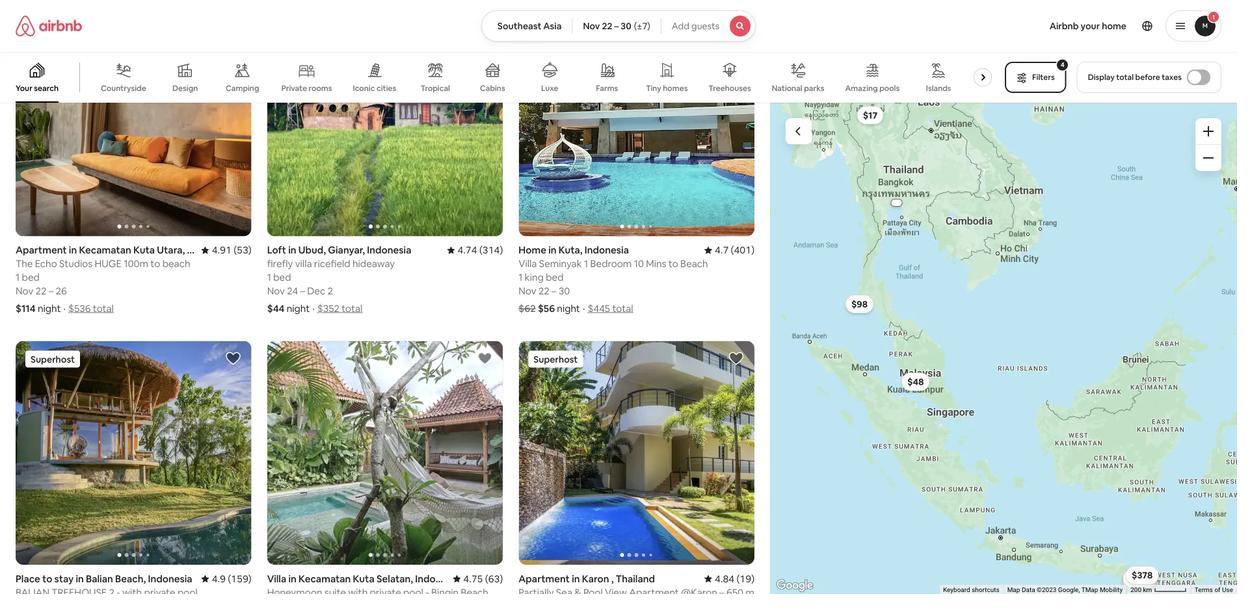 Task type: vqa. For each thing, say whether or not it's contained in the screenshot.
'30' to the top
yes



Task type: describe. For each thing, give the bounding box(es) containing it.
$242 button
[[1123, 573, 1156, 591]]

(53)
[[234, 244, 252, 257]]

4.7 out of 5 average rating,  401 reviews image
[[705, 244, 755, 257]]

google,
[[1058, 587, 1080, 594]]

(±7)
[[634, 20, 650, 32]]

1 inside 1 dropdown button
[[1213, 13, 1215, 21]]

4.9
[[212, 573, 226, 586]]

$352
[[317, 303, 340, 315]]

homes
[[663, 83, 688, 93]]

shortcuts
[[972, 587, 1000, 594]]

loft
[[267, 244, 286, 257]]

mobility
[[1100, 587, 1123, 594]]

4.7 (401)
[[715, 244, 755, 257]]

balian
[[86, 573, 113, 586]]

(159)
[[228, 573, 252, 586]]

$61 button
[[1128, 568, 1155, 586]]

keyboard shortcuts button
[[943, 586, 1000, 595]]

the
[[16, 258, 33, 270]]

private
[[281, 83, 307, 93]]

26
[[56, 285, 67, 298]]

keyboard shortcuts
[[943, 587, 1000, 594]]

total inside home in kuta, indonesia villa seminyak 1 bedroom 10 mins to beach 1 king bed nov 22 – 30 $62 $56 night · $445 total
[[612, 303, 633, 315]]

map data ©2023 google, tmap mobility
[[1007, 587, 1123, 594]]

indonesia inside home in kuta, indonesia villa seminyak 1 bedroom 10 mins to beach 1 king bed nov 22 – 30 $62 $56 night · $445 total
[[585, 244, 629, 257]]

$17 button
[[857, 106, 884, 124]]

asia
[[543, 20, 562, 32]]

rooms
[[309, 83, 332, 93]]

$105 button
[[1123, 570, 1155, 588]]

add to wishlist: apartment in karon , thailand image
[[729, 351, 744, 367]]

$378 button
[[1126, 567, 1159, 585]]

– inside loft in ubud, gianyar, indonesia firefly villa ricefield hideaway 1 bed nov 24 – dec 2 $44 night · $352 total
[[300, 285, 305, 298]]

farms
[[596, 83, 618, 93]]

terms of use
[[1195, 587, 1233, 594]]

$117 button
[[1126, 578, 1152, 585]]

night inside 'the echo studios huge  100m to beach 1 bed nov 22 – 26 $114 night · $536 total'
[[38, 303, 61, 315]]

0 horizontal spatial indonesia
[[148, 573, 192, 586]]

airbnb your home link
[[1042, 12, 1135, 40]]

,
[[611, 573, 614, 586]]

4.84 (19)
[[715, 573, 755, 586]]

4.91
[[212, 244, 232, 257]]

none search field containing southeast asia
[[481, 10, 756, 42]]

add to wishlist: place to stay in balian beach, indonesia image
[[226, 351, 241, 367]]

apartment in karon , thailand
[[519, 573, 655, 586]]

cabins
[[480, 83, 505, 93]]

(401)
[[731, 244, 755, 257]]

add to wishlist: villa in kecamatan kuta selatan, indonesia image
[[477, 351, 493, 367]]

24
[[287, 285, 298, 298]]

$114
[[16, 303, 36, 315]]

· inside home in kuta, indonesia villa seminyak 1 bedroom 10 mins to beach 1 king bed nov 22 – 30 $62 $56 night · $445 total
[[583, 303, 585, 315]]

0 horizontal spatial to
[[42, 573, 52, 586]]

· inside 'the echo studios huge  100m to beach 1 bed nov 22 – 26 $114 night · $536 total'
[[63, 303, 66, 315]]

nov 22 – 30 (±7)
[[583, 20, 650, 32]]

amazing
[[845, 83, 878, 93]]

echo
[[35, 258, 57, 270]]

iconic cities
[[353, 83, 396, 93]]

4.74 out of 5 average rating,  314 reviews image
[[447, 244, 503, 257]]

stay
[[54, 573, 74, 586]]

map
[[1007, 587, 1020, 594]]

1 button
[[1166, 10, 1222, 42]]

apartment
[[519, 573, 570, 586]]

$178
[[1132, 571, 1152, 583]]

add to wishlist: loft in ubud, gianyar, indonesia image
[[477, 22, 493, 38]]

beach
[[162, 258, 190, 270]]

– left (±7)
[[614, 20, 619, 32]]

filters
[[1033, 72, 1055, 82]]

$189 button
[[1126, 571, 1158, 589]]

king
[[525, 271, 544, 284]]

4.75 out of 5 average rating,  63 reviews image
[[453, 573, 503, 586]]

villa
[[519, 258, 537, 270]]

design
[[172, 83, 198, 93]]

kuta,
[[559, 244, 583, 257]]

200
[[1131, 587, 1142, 594]]

night inside loft in ubud, gianyar, indonesia firefly villa ricefield hideaway 1 bed nov 24 – dec 2 $44 night · $352 total
[[287, 303, 310, 315]]

keyboard
[[943, 587, 970, 594]]

$105
[[1129, 573, 1149, 585]]

add
[[672, 20, 690, 32]]

display total before taxes button
[[1077, 62, 1222, 93]]

before
[[1136, 72, 1160, 82]]

4.74 (314)
[[458, 244, 503, 257]]

home in kuta, indonesia villa seminyak 1 bedroom 10 mins to beach 1 king bed nov 22 – 30 $62 $56 night · $445 total
[[519, 244, 708, 315]]

4.84
[[715, 573, 735, 586]]

2
[[328, 285, 333, 298]]

$61
[[1134, 571, 1149, 583]]

$62
[[519, 303, 536, 315]]

the echo studios huge  100m to beach 1 bed nov 22 – 26 $114 night · $536 total
[[16, 258, 190, 315]]

30 inside search field
[[621, 20, 632, 32]]

4.9 out of 5 average rating,  159 reviews image
[[201, 573, 252, 586]]

to inside 'the echo studios huge  100m to beach 1 bed nov 22 – 26 $114 night · $536 total'
[[151, 258, 160, 270]]

southeast asia button
[[481, 10, 573, 42]]

bedroom
[[590, 258, 632, 270]]



Task type: locate. For each thing, give the bounding box(es) containing it.
nov inside loft in ubud, gianyar, indonesia firefly villa ricefield hideaway 1 bed nov 24 – dec 2 $44 night · $352 total
[[267, 285, 285, 298]]

$445
[[588, 303, 610, 315]]

nov right asia
[[583, 20, 600, 32]]

$98
[[852, 299, 868, 310]]

bed down firefly
[[273, 271, 291, 284]]

2 horizontal spatial night
[[557, 303, 580, 315]]

dec
[[307, 285, 325, 298]]

add guests button
[[661, 10, 756, 42]]

night down 24
[[287, 303, 310, 315]]

nov up $114
[[16, 285, 33, 298]]

pools
[[880, 83, 900, 93]]

1 · from the left
[[63, 303, 66, 315]]

in inside home in kuta, indonesia villa seminyak 1 bedroom 10 mins to beach 1 king bed nov 22 – 30 $62 $56 night · $445 total
[[549, 244, 557, 257]]

22 left (±7)
[[602, 20, 612, 32]]

1 horizontal spatial 22
[[539, 285, 550, 298]]

– inside 'the echo studios huge  100m to beach 1 bed nov 22 – 26 $114 night · $536 total'
[[49, 285, 54, 298]]

3 · from the left
[[583, 303, 585, 315]]

to right mins on the top right of page
[[669, 258, 678, 270]]

home
[[519, 244, 546, 257]]

1 vertical spatial 30
[[559, 285, 570, 298]]

$48
[[908, 376, 924, 388]]

display
[[1088, 72, 1115, 82]]

gianyar,
[[328, 244, 365, 257]]

22 down king
[[539, 285, 550, 298]]

30 left (±7)
[[621, 20, 632, 32]]

bed down the
[[22, 271, 40, 284]]

to right the 100m
[[151, 258, 160, 270]]

0 horizontal spatial night
[[38, 303, 61, 315]]

bed inside loft in ubud, gianyar, indonesia firefly villa ricefield hideaway 1 bed nov 24 – dec 2 $44 night · $352 total
[[273, 271, 291, 284]]

terms of use link
[[1195, 587, 1233, 594]]

ubud,
[[298, 244, 326, 257]]

2 · from the left
[[312, 303, 315, 315]]

0 horizontal spatial ·
[[63, 303, 66, 315]]

indonesia up hideaway
[[367, 244, 411, 257]]

in up seminyak
[[549, 244, 557, 257]]

2 horizontal spatial ·
[[583, 303, 585, 315]]

group containing iconic cities
[[0, 52, 997, 103]]

0 horizontal spatial 30
[[559, 285, 570, 298]]

4.74
[[458, 244, 477, 257]]

your search
[[16, 83, 59, 93]]

2 horizontal spatial 22
[[602, 20, 612, 32]]

2 horizontal spatial bed
[[546, 271, 564, 284]]

parks
[[804, 83, 825, 93]]

indonesia right beach,
[[148, 573, 192, 586]]

national
[[772, 83, 803, 93]]

indonesia
[[367, 244, 411, 257], [585, 244, 629, 257], [148, 573, 192, 586]]

beach
[[681, 258, 708, 270]]

bed inside home in kuta, indonesia villa seminyak 1 bedroom 10 mins to beach 1 king bed nov 22 – 30 $62 $56 night · $445 total
[[546, 271, 564, 284]]

night
[[38, 303, 61, 315], [287, 303, 310, 315], [557, 303, 580, 315]]

guests
[[692, 20, 720, 32]]

– right 24
[[300, 285, 305, 298]]

seminyak
[[539, 258, 582, 270]]

4.75
[[463, 573, 483, 586]]

total right "$352"
[[342, 303, 363, 315]]

– up $56
[[552, 285, 557, 298]]

nov inside 'the echo studios huge  100m to beach 1 bed nov 22 – 26 $114 night · $536 total'
[[16, 285, 33, 298]]

$17
[[863, 109, 878, 121]]

(19)
[[737, 573, 755, 586]]

$82
[[1132, 573, 1148, 585]]

total left before on the right of the page
[[1117, 72, 1134, 82]]

terms
[[1195, 587, 1213, 594]]

None search field
[[481, 10, 756, 42]]

©2023
[[1037, 587, 1057, 594]]

total inside 'the echo studios huge  100m to beach 1 bed nov 22 – 26 $114 night · $536 total'
[[93, 303, 114, 315]]

in for loft
[[288, 244, 296, 257]]

to
[[151, 258, 160, 270], [669, 258, 678, 270], [42, 573, 52, 586]]

1 inside loft in ubud, gianyar, indonesia firefly villa ricefield hideaway 1 bed nov 24 – dec 2 $44 night · $352 total
[[267, 271, 271, 284]]

· left $445
[[583, 303, 585, 315]]

· left "$352"
[[312, 303, 315, 315]]

amazing pools
[[845, 83, 900, 93]]

night down 26
[[38, 303, 61, 315]]

2 bed from the left
[[273, 271, 291, 284]]

add guests
[[672, 20, 720, 32]]

in inside loft in ubud, gianyar, indonesia firefly villa ricefield hideaway 1 bed nov 24 – dec 2 $44 night · $352 total
[[288, 244, 296, 257]]

km
[[1143, 587, 1152, 594]]

22 inside 'the echo studios huge  100m to beach 1 bed nov 22 – 26 $114 night · $536 total'
[[35, 285, 47, 298]]

in right 'loft'
[[288, 244, 296, 257]]

total inside loft in ubud, gianyar, indonesia firefly villa ricefield hideaway 1 bed nov 24 – dec 2 $44 night · $352 total
[[342, 303, 363, 315]]

group
[[16, 12, 252, 237], [267, 12, 503, 237], [519, 12, 755, 237], [0, 52, 997, 103], [16, 341, 252, 565], [267, 341, 503, 565], [519, 341, 755, 565]]

$536 total button
[[68, 303, 114, 315]]

in for home
[[549, 244, 557, 257]]

in
[[288, 244, 296, 257], [549, 244, 557, 257], [76, 573, 84, 586], [572, 573, 580, 586]]

1 bed from the left
[[22, 271, 40, 284]]

1 horizontal spatial ·
[[312, 303, 315, 315]]

ricefield
[[314, 258, 350, 270]]

add to wishlist: home in kuta, indonesia image
[[729, 22, 744, 38]]

$445 total button
[[588, 303, 633, 315]]

0 vertical spatial 30
[[621, 20, 632, 32]]

$42
[[1134, 571, 1150, 583]]

· inside loft in ubud, gianyar, indonesia firefly villa ricefield hideaway 1 bed nov 24 – dec 2 $44 night · $352 total
[[312, 303, 315, 315]]

4.7
[[715, 244, 729, 257]]

profile element
[[772, 0, 1222, 52]]

·
[[63, 303, 66, 315], [312, 303, 315, 315], [583, 303, 585, 315]]

hideaway
[[353, 258, 395, 270]]

2 horizontal spatial to
[[669, 258, 678, 270]]

1 horizontal spatial bed
[[273, 271, 291, 284]]

30 down seminyak
[[559, 285, 570, 298]]

30 inside home in kuta, indonesia villa seminyak 1 bedroom 10 mins to beach 1 king bed nov 22 – 30 $62 $56 night · $445 total
[[559, 285, 570, 298]]

10
[[634, 258, 644, 270]]

3 bed from the left
[[546, 271, 564, 284]]

studios
[[59, 258, 93, 270]]

total inside button
[[1117, 72, 1134, 82]]

4.91 (53)
[[212, 244, 252, 257]]

1 night from the left
[[38, 303, 61, 315]]

indonesia inside loft in ubud, gianyar, indonesia firefly villa ricefield hideaway 1 bed nov 24 – dec 2 $44 night · $352 total
[[367, 244, 411, 257]]

200 km button
[[1127, 586, 1191, 595]]

0 horizontal spatial 22
[[35, 285, 47, 298]]

airbnb
[[1050, 20, 1079, 32]]

1 horizontal spatial 30
[[621, 20, 632, 32]]

nov left 24
[[267, 285, 285, 298]]

4.91 out of 5 average rating,  53 reviews image
[[201, 244, 252, 257]]

$178 button
[[1126, 568, 1158, 586]]

night right $56
[[557, 303, 580, 315]]

· left $536
[[63, 303, 66, 315]]

huge
[[95, 258, 122, 270]]

your
[[16, 83, 32, 93]]

beach,
[[115, 573, 146, 586]]

camping
[[226, 83, 259, 93]]

$117
[[1136, 579, 1143, 584]]

to inside home in kuta, indonesia villa seminyak 1 bedroom 10 mins to beach 1 king bed nov 22 – 30 $62 $56 night · $445 total
[[669, 258, 678, 270]]

zoom out image
[[1204, 153, 1214, 163]]

bed inside 'the echo studios huge  100m to beach 1 bed nov 22 – 26 $114 night · $536 total'
[[22, 271, 40, 284]]

– inside home in kuta, indonesia villa seminyak 1 bedroom 10 mins to beach 1 king bed nov 22 – 30 $62 $56 night · $445 total
[[552, 285, 557, 298]]

total right $445
[[612, 303, 633, 315]]

4
[[1061, 61, 1065, 69]]

0 horizontal spatial bed
[[22, 271, 40, 284]]

google map
showing 32 stays. region
[[770, 103, 1237, 595]]

in for apartment
[[572, 573, 580, 586]]

4.84 out of 5 average rating,  19 reviews image
[[705, 573, 755, 586]]

treehouses
[[709, 83, 751, 93]]

1 horizontal spatial to
[[151, 258, 160, 270]]

22 left 26
[[35, 285, 47, 298]]

bed down seminyak
[[546, 271, 564, 284]]

national parks
[[772, 83, 825, 93]]

night inside home in kuta, indonesia villa seminyak 1 bedroom 10 mins to beach 1 king bed nov 22 – 30 $62 $56 night · $445 total
[[557, 303, 580, 315]]

zoom in image
[[1204, 126, 1214, 137]]

$220 button
[[1123, 571, 1157, 589]]

your
[[1081, 20, 1100, 32]]

nov down king
[[519, 285, 536, 298]]

1 horizontal spatial indonesia
[[367, 244, 411, 257]]

in left karon on the left
[[572, 573, 580, 586]]

nov inside home in kuta, indonesia villa seminyak 1 bedroom 10 mins to beach 1 king bed nov 22 – 30 $62 $56 night · $445 total
[[519, 285, 536, 298]]

1 horizontal spatial night
[[287, 303, 310, 315]]

google image
[[774, 578, 816, 595]]

(314)
[[479, 244, 503, 257]]

100m
[[124, 258, 148, 270]]

2 horizontal spatial indonesia
[[585, 244, 629, 257]]

$378
[[1132, 570, 1153, 582]]

tiny homes
[[646, 83, 688, 93]]

mins
[[646, 258, 667, 270]]

2 night from the left
[[287, 303, 310, 315]]

place to stay in balian beach, indonesia
[[16, 573, 192, 586]]

$56
[[538, 303, 555, 315]]

22 inside home in kuta, indonesia villa seminyak 1 bedroom 10 mins to beach 1 king bed nov 22 – 30 $62 $56 night · $445 total
[[539, 285, 550, 298]]

3 night from the left
[[557, 303, 580, 315]]

private rooms
[[281, 83, 332, 93]]

$189
[[1132, 574, 1152, 586]]

data
[[1022, 587, 1035, 594]]

to left stay
[[42, 573, 52, 586]]

tiny
[[646, 83, 661, 93]]

home
[[1102, 20, 1127, 32]]

karon
[[582, 573, 609, 586]]

of
[[1215, 587, 1221, 594]]

indonesia up bedroom
[[585, 244, 629, 257]]

total right $536
[[93, 303, 114, 315]]

search
[[34, 83, 59, 93]]

in right stay
[[76, 573, 84, 586]]

southeast
[[498, 20, 542, 32]]

– left 26
[[49, 285, 54, 298]]

1 inside 'the echo studios huge  100m to beach 1 bed nov 22 – 26 $114 night · $536 total'
[[16, 271, 20, 284]]

firefly
[[267, 258, 293, 270]]



